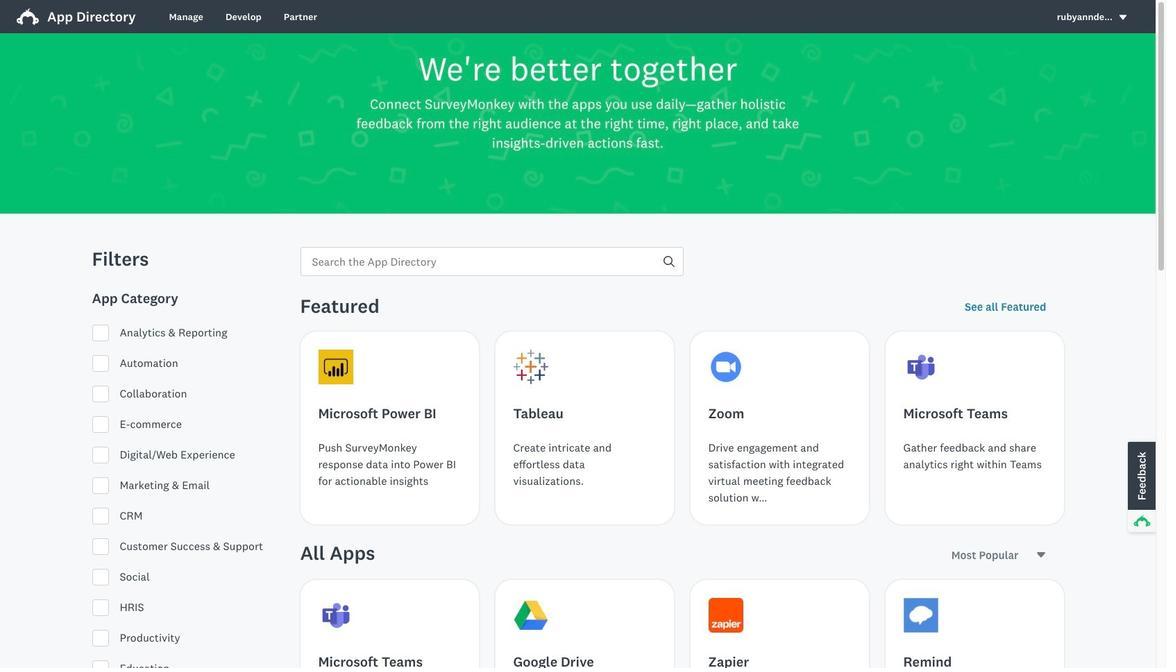 Task type: locate. For each thing, give the bounding box(es) containing it.
search image
[[663, 256, 674, 267]]

1 horizontal spatial microsoft teams image
[[903, 350, 938, 385]]

google drive image
[[513, 598, 548, 633]]

0 vertical spatial microsoft teams image
[[903, 350, 938, 385]]

0 horizontal spatial microsoft teams image
[[318, 598, 353, 633]]

brand logo image
[[17, 6, 39, 28], [17, 8, 39, 25]]

1 vertical spatial microsoft teams image
[[318, 598, 353, 633]]

remind image
[[903, 598, 938, 633]]

open sort image
[[1035, 550, 1046, 561], [1037, 552, 1045, 558]]

zapier image
[[708, 598, 743, 633]]

microsoft power bi image
[[318, 350, 353, 385]]

dropdown arrow icon image
[[1118, 13, 1128, 22], [1119, 15, 1127, 20]]

microsoft teams image
[[903, 350, 938, 385], [318, 598, 353, 633]]



Task type: describe. For each thing, give the bounding box(es) containing it.
1 brand logo image from the top
[[17, 6, 39, 28]]

Search the App Directory text field
[[301, 248, 663, 276]]

2 brand logo image from the top
[[17, 8, 39, 25]]

zoom image
[[708, 350, 743, 385]]

tableau image
[[513, 350, 548, 385]]

search image
[[663, 256, 674, 267]]



Task type: vqa. For each thing, say whether or not it's contained in the screenshot.
DocumentPlus icon at bottom left
no



